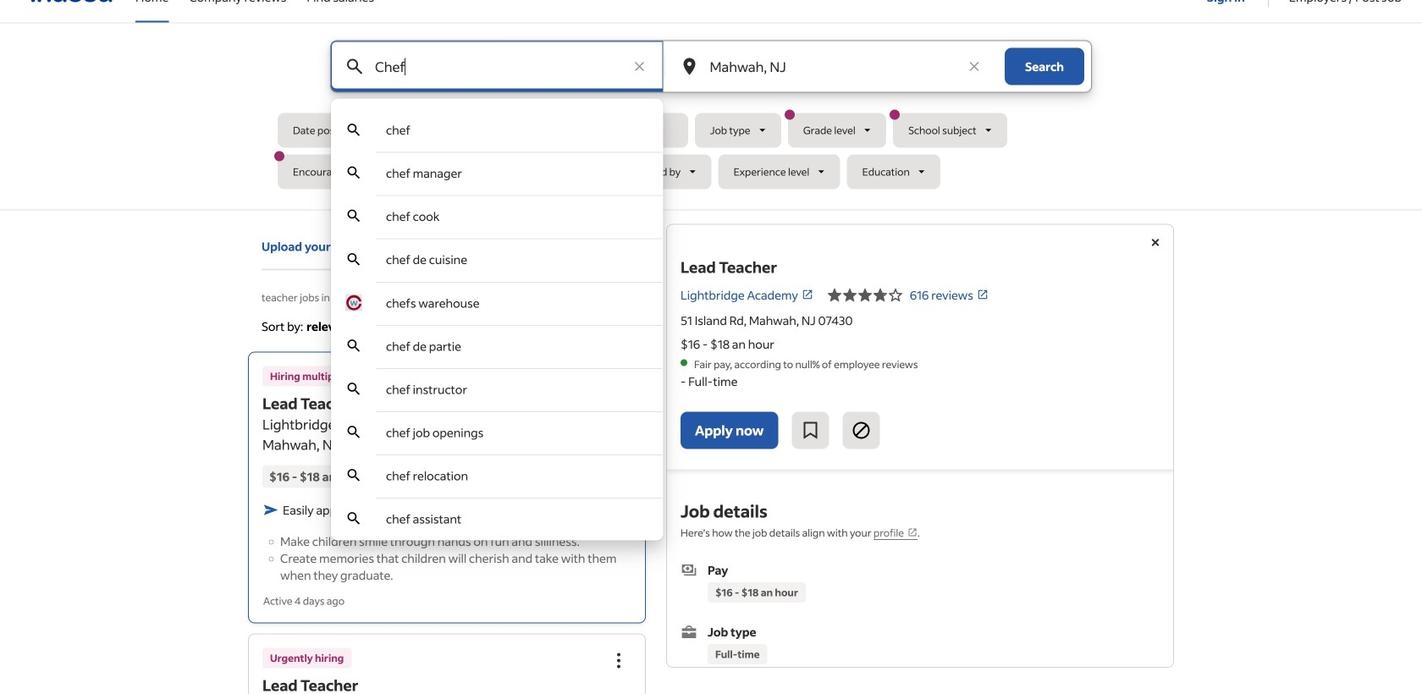 Task type: describe. For each thing, give the bounding box(es) containing it.
chefs warehouse company results image
[[345, 294, 362, 311]]

job preferences (opens in a new window) image
[[908, 527, 918, 538]]

3.9 out of 5 stars. link to 616 reviews company ratings (opens in a new tab) image
[[977, 289, 989, 301]]

clear location input image
[[966, 58, 983, 75]]

Edit location text field
[[707, 41, 958, 92]]

help icon image
[[612, 316, 633, 337]]

job actions for lead teacher is collapsed image
[[609, 651, 629, 671]]

close job details image
[[1146, 232, 1166, 253]]

lightbridge academy (opens in a new tab) image
[[802, 289, 814, 301]]

not interested image
[[851, 420, 872, 441]]



Task type: locate. For each thing, give the bounding box(es) containing it.
None search field
[[274, 40, 1145, 540]]

save this job image
[[801, 420, 821, 441]]

3.9 out of five stars rating image
[[404, 417, 434, 433]]

clear what input image
[[631, 58, 648, 75]]

search: Job title, keywords, or company text field
[[372, 41, 623, 92]]

search suggestions list box
[[331, 109, 663, 540]]

3.9 out of 5 stars image
[[827, 285, 903, 305]]

group
[[600, 360, 638, 397]]



Task type: vqa. For each thing, say whether or not it's contained in the screenshot.
the 3.9 out of 5 stars. link to 616 reviews company ratings (opens in a new tab) image
yes



